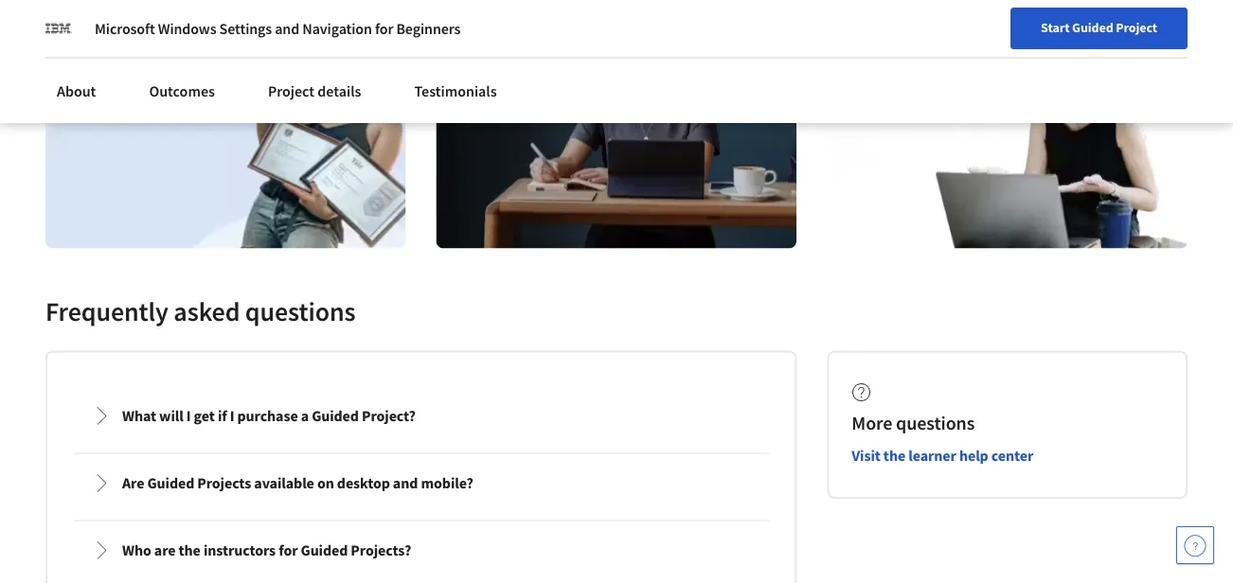 Task type: vqa. For each thing, say whether or not it's contained in the screenshot.
training
no



Task type: describe. For each thing, give the bounding box(es) containing it.
are guided projects available on desktop and mobile?
[[122, 474, 474, 493]]

0 vertical spatial and
[[275, 19, 299, 38]]

visit the learner help center link
[[852, 446, 1034, 465]]

are
[[122, 474, 144, 493]]

guided inside what will i get if i purchase a guided project? dropdown button
[[312, 407, 359, 426]]

more questions
[[852, 411, 975, 435]]

1 horizontal spatial for
[[375, 19, 393, 38]]

details
[[318, 81, 361, 100]]

frequently asked questions
[[45, 295, 356, 328]]

settings
[[219, 19, 272, 38]]

are guided projects available on desktop and mobile? button
[[77, 457, 766, 510]]

visit
[[852, 446, 881, 465]]

center
[[992, 446, 1034, 465]]

what
[[122, 407, 156, 426]]

1 horizontal spatial questions
[[896, 411, 975, 435]]

more
[[852, 411, 892, 435]]

projects
[[197, 474, 251, 493]]

purchase
[[237, 407, 298, 426]]

for inside dropdown button
[[279, 541, 298, 560]]

visit the learner help center
[[852, 446, 1034, 465]]

help
[[959, 446, 989, 465]]

windows
[[158, 19, 216, 38]]

project?
[[362, 407, 416, 426]]

what will i get if i purchase a guided project?
[[122, 407, 416, 426]]

available
[[254, 474, 314, 493]]

instructors
[[204, 541, 276, 560]]

on
[[317, 474, 334, 493]]

frequently
[[45, 295, 168, 328]]

2 i from the left
[[230, 407, 234, 426]]

project inside button
[[1116, 19, 1157, 36]]

start guided project
[[1041, 19, 1157, 36]]

mobile?
[[421, 474, 474, 493]]

outcomes link
[[138, 70, 226, 112]]

microsoft
[[95, 19, 155, 38]]

who are the instructors for guided projects? button
[[77, 524, 766, 577]]

coursera image
[[23, 15, 143, 46]]



Task type: locate. For each thing, give the bounding box(es) containing it.
guided inside start guided project button
[[1072, 19, 1114, 36]]

questions up learner on the bottom right of the page
[[896, 411, 975, 435]]

1 horizontal spatial project
[[1116, 19, 1157, 36]]

about link
[[45, 70, 107, 112]]

asked
[[174, 295, 240, 328]]

and left mobile?
[[393, 474, 418, 493]]

about
[[57, 81, 96, 100]]

if
[[218, 407, 227, 426]]

questions
[[245, 295, 356, 328], [896, 411, 975, 435]]

start
[[1041, 19, 1070, 36]]

will
[[159, 407, 183, 426]]

testimonials link
[[403, 70, 508, 112]]

for left beginners
[[375, 19, 393, 38]]

0 horizontal spatial i
[[186, 407, 191, 426]]

1 i from the left
[[186, 407, 191, 426]]

projects?
[[351, 541, 411, 560]]

guided right start
[[1072, 19, 1114, 36]]

microsoft windows settings and navigation for beginners
[[95, 19, 461, 38]]

1 vertical spatial project
[[268, 81, 315, 100]]

0 vertical spatial the
[[884, 446, 906, 465]]

outcomes
[[149, 81, 215, 100]]

0 horizontal spatial project
[[268, 81, 315, 100]]

0 vertical spatial for
[[375, 19, 393, 38]]

learner
[[909, 446, 957, 465]]

navigation
[[302, 19, 372, 38]]

project details link
[[257, 70, 373, 112]]

the
[[884, 446, 906, 465], [179, 541, 201, 560]]

help center image
[[1184, 534, 1207, 557]]

project
[[1116, 19, 1157, 36], [268, 81, 315, 100]]

None search field
[[270, 12, 497, 50]]

a
[[301, 407, 309, 426]]

who
[[122, 541, 151, 560]]

guided inside are guided projects available on desktop and mobile? dropdown button
[[147, 474, 194, 493]]

get
[[194, 407, 215, 426]]

for right instructors
[[279, 541, 298, 560]]

0 horizontal spatial and
[[275, 19, 299, 38]]

and
[[275, 19, 299, 38], [393, 474, 418, 493]]

guided right are
[[147, 474, 194, 493]]

desktop
[[337, 474, 390, 493]]

and inside are guided projects available on desktop and mobile? dropdown button
[[393, 474, 418, 493]]

testimonials
[[414, 81, 497, 100]]

1 vertical spatial the
[[179, 541, 201, 560]]

1 horizontal spatial i
[[230, 407, 234, 426]]

0 vertical spatial project
[[1116, 19, 1157, 36]]

guided inside the who are the instructors for guided projects? dropdown button
[[301, 541, 348, 560]]

collapsed list
[[70, 383, 772, 583]]

menu item
[[890, 19, 1012, 81]]

i right if on the bottom left of the page
[[230, 407, 234, 426]]

ibm image
[[45, 15, 72, 42]]

1 horizontal spatial the
[[884, 446, 906, 465]]

1 horizontal spatial and
[[393, 474, 418, 493]]

0 horizontal spatial the
[[179, 541, 201, 560]]

1 vertical spatial for
[[279, 541, 298, 560]]

guided
[[1072, 19, 1114, 36], [312, 407, 359, 426], [147, 474, 194, 493], [301, 541, 348, 560]]

project details
[[268, 81, 361, 100]]

who are the instructors for guided projects?
[[122, 541, 411, 560]]

the right visit
[[884, 446, 906, 465]]

beginners
[[396, 19, 461, 38]]

what will i get if i purchase a guided project? button
[[77, 390, 766, 443]]

i left get
[[186, 407, 191, 426]]

the inside dropdown button
[[179, 541, 201, 560]]

1 vertical spatial and
[[393, 474, 418, 493]]

and right the settings
[[275, 19, 299, 38]]

for
[[375, 19, 393, 38], [279, 541, 298, 560]]

1 vertical spatial questions
[[896, 411, 975, 435]]

guided left "projects?"
[[301, 541, 348, 560]]

guided right a
[[312, 407, 359, 426]]

project right start
[[1116, 19, 1157, 36]]

are
[[154, 541, 176, 560]]

0 horizontal spatial questions
[[245, 295, 356, 328]]

questions right 'asked'
[[245, 295, 356, 328]]

i
[[186, 407, 191, 426], [230, 407, 234, 426]]

the right are
[[179, 541, 201, 560]]

show notifications image
[[1032, 24, 1054, 46]]

project left details
[[268, 81, 315, 100]]

0 horizontal spatial for
[[279, 541, 298, 560]]

0 vertical spatial questions
[[245, 295, 356, 328]]

start guided project button
[[1011, 8, 1188, 49]]

project inside "link"
[[268, 81, 315, 100]]



